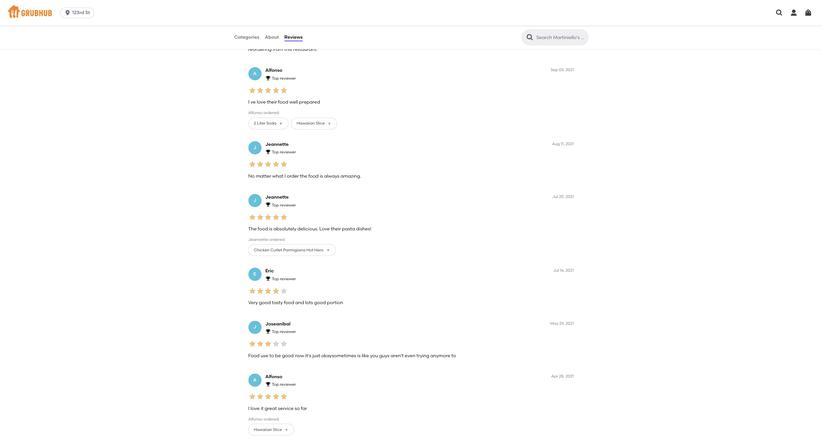 Task type: describe. For each thing, give the bounding box(es) containing it.
onions,
[[480, 33, 495, 39]]

alfonso ordered: for love
[[248, 111, 280, 115]]

16,
[[560, 269, 565, 273]]

j for the
[[253, 198, 256, 203]]

spilled
[[487, 27, 502, 32]]

2 vertical spatial it
[[261, 406, 264, 412]]

0 vertical spatial hawaiian slice button
[[291, 118, 337, 130]]

soda
[[266, 121, 276, 126]]

was up greasy
[[539, 27, 548, 32]]

very
[[248, 301, 258, 306]]

well
[[290, 100, 298, 105]]

6 2021 from the top
[[566, 375, 574, 379]]

1 horizontal spatial their
[[331, 226, 341, 232]]

matter
[[256, 174, 271, 179]]

the packaging was awful.  they packed the pasta and then placed it sideways so that the carbonara sauce spilled everywhere and was dripping from the bag.  both pasta dishes had issues.  the carbonara's onions were undercooked so it was just raw onions, and the bacon was greasy and disgusting.  the gnocchi was over cooked and turned to mush when you chewed it, and the bolognese was way too sweet.  we will not be reordering from this restaurant.
[[248, 27, 568, 52]]

this
[[284, 47, 292, 52]]

apr 28, 2021
[[552, 375, 574, 379]]

what
[[272, 174, 284, 179]]

was down carbonara
[[451, 33, 460, 39]]

carbonara's
[[355, 33, 382, 39]]

even
[[405, 353, 416, 359]]

i for great
[[248, 406, 250, 412]]

reviews
[[285, 34, 303, 40]]

issues.
[[330, 33, 344, 39]]

alfonso down i love it great service so far
[[248, 418, 263, 422]]

1 horizontal spatial hawaiian slice
[[297, 121, 325, 126]]

the right 'that'
[[439, 27, 447, 32]]

no matter what i order the food is always amazing.
[[248, 174, 361, 179]]

123rd st
[[72, 10, 90, 15]]

2 vertical spatial jeannette
[[248, 238, 268, 242]]

dishes!
[[356, 226, 371, 232]]

be inside the packaging was awful.  they packed the pasta and then placed it sideways so that the carbonara sauce spilled everywhere and was dripping from the bag.  both pasta dishes had issues.  the carbonara's onions were undercooked so it was just raw onions, and the bacon was greasy and disgusting.  the gnocchi was over cooked and turned to mush when you chewed it, and the bolognese was way too sweet.  we will not be reordering from this restaurant.
[[543, 40, 549, 46]]

2 liter soda button
[[248, 118, 289, 130]]

was up not
[[531, 33, 539, 39]]

aren't
[[391, 353, 404, 359]]

alfonso ordered: for it
[[248, 418, 280, 422]]

when
[[385, 40, 397, 46]]

amazing.
[[341, 174, 361, 179]]

st
[[85, 10, 90, 15]]

0 vertical spatial love
[[257, 100, 266, 105]]

alfonso down reordering
[[265, 68, 282, 73]]

reviewer for service
[[280, 383, 296, 388]]

top for their
[[272, 76, 279, 81]]

everywhere
[[503, 27, 528, 32]]

0 vertical spatial it
[[397, 27, 400, 32]]

sauce
[[473, 27, 486, 32]]

svg image inside 123rd st button
[[64, 10, 71, 16]]

the down bag.
[[273, 40, 282, 46]]

were
[[399, 33, 410, 39]]

like
[[362, 353, 369, 359]]

food left well
[[278, 100, 288, 105]]

20,
[[559, 195, 565, 199]]

sideways
[[401, 27, 422, 32]]

reviews button
[[284, 26, 303, 49]]

joseanibal
[[265, 322, 291, 327]]

aug 11, 2021
[[552, 142, 574, 146]]

way
[[484, 40, 493, 46]]

and up carbonara's
[[359, 27, 368, 32]]

bag.
[[268, 33, 279, 39]]

guys
[[379, 353, 390, 359]]

chicken
[[254, 248, 270, 253]]

mush
[[372, 40, 384, 46]]

now
[[295, 353, 304, 359]]

about
[[265, 34, 279, 40]]

okaysometimes
[[321, 353, 356, 359]]

0 horizontal spatial you
[[370, 353, 378, 359]]

and up too
[[497, 33, 505, 39]]

0 horizontal spatial hawaiian slice
[[254, 428, 282, 433]]

11,
[[561, 142, 565, 146]]

anymore
[[431, 353, 450, 359]]

the up turned
[[346, 33, 354, 39]]

alfonso up 2
[[248, 111, 263, 115]]

absolutely
[[274, 226, 296, 232]]

2021 for portion
[[566, 269, 574, 273]]

awful.
[[293, 27, 306, 32]]

the up issues.
[[337, 27, 344, 32]]

was up 'restaurant.' in the left of the page
[[302, 40, 311, 46]]

cooked
[[323, 40, 339, 46]]

i love it great service so far
[[248, 406, 307, 412]]

1 vertical spatial hawaiian slice button
[[248, 425, 294, 436]]

the food is absolutely delicious.  love their pasta dishes!
[[248, 226, 371, 232]]

2 horizontal spatial so
[[441, 33, 446, 39]]

undercooked
[[411, 33, 440, 39]]

reviewer for good
[[280, 330, 296, 335]]

28,
[[559, 375, 565, 379]]

reordering
[[248, 47, 272, 52]]

ordered: for absolutely
[[269, 238, 285, 242]]

29,
[[560, 322, 565, 326]]

dishes
[[305, 33, 319, 39]]

then
[[369, 27, 380, 32]]

and right it,
[[431, 40, 440, 46]]

restaurant.
[[293, 47, 318, 52]]

03,
[[559, 68, 565, 72]]

top reviewer for be
[[272, 330, 296, 335]]

a for ve
[[253, 71, 257, 77]]

reviewer for food
[[280, 76, 296, 81]]

2 horizontal spatial to
[[452, 353, 456, 359]]

carbonara
[[448, 27, 472, 32]]

sweet.
[[503, 40, 517, 46]]

trophy icon image for what
[[265, 149, 271, 155]]

categories button
[[234, 26, 260, 49]]

the up sweet.
[[507, 33, 514, 39]]

bacon
[[515, 33, 529, 39]]

trophy icon image for it
[[265, 382, 271, 387]]

search icon image
[[526, 33, 534, 41]]

we
[[518, 40, 525, 46]]

hawaiian for hawaiian slice button to the top
[[297, 121, 315, 126]]

food
[[248, 353, 260, 359]]

jul 20, 2021
[[553, 195, 574, 199]]

1 vertical spatial just
[[313, 353, 320, 359]]

plus icon image for hawaiian slice button to the bottom
[[285, 429, 289, 432]]

123rd
[[72, 10, 84, 15]]

the up jeannette ordered:
[[248, 226, 257, 232]]

delicious.
[[298, 226, 318, 232]]

bolognese
[[450, 40, 473, 46]]

food up jeannette ordered:
[[258, 226, 268, 232]]

great
[[265, 406, 277, 412]]

packed
[[319, 27, 336, 32]]

sep
[[551, 68, 558, 72]]

far
[[301, 406, 307, 412]]

top for food
[[272, 277, 279, 282]]

jeannette ordered:
[[248, 238, 285, 242]]

trophy icon image for love
[[265, 75, 271, 81]]

no
[[248, 174, 255, 179]]



Task type: vqa. For each thing, say whether or not it's contained in the screenshot.
the bottom "$4.50"
no



Task type: locate. For each thing, give the bounding box(es) containing it.
jul left 16,
[[553, 269, 559, 273]]

1 vertical spatial it
[[447, 33, 450, 39]]

the
[[337, 27, 344, 32], [439, 27, 447, 32], [260, 33, 267, 39], [507, 33, 514, 39], [441, 40, 449, 46], [300, 174, 307, 179]]

to right use
[[270, 353, 274, 359]]

reviewer for and
[[280, 277, 296, 282]]

had
[[320, 33, 329, 39]]

2021 right 16,
[[566, 269, 574, 273]]

2 vertical spatial j
[[253, 325, 256, 330]]

0 vertical spatial jul
[[553, 195, 558, 199]]

0 vertical spatial ordered:
[[264, 111, 280, 115]]

pasta down awful. at the top
[[291, 33, 304, 39]]

pasta for packed
[[345, 27, 358, 32]]

you
[[398, 40, 406, 46], [370, 353, 378, 359]]

trophy icon image up 'matter'
[[265, 149, 271, 155]]

2 2021 from the top
[[566, 142, 574, 146]]

1 horizontal spatial hawaiian
[[297, 121, 315, 126]]

0 vertical spatial jeannette
[[265, 142, 289, 147]]

food right tasty
[[284, 301, 294, 306]]

be right use
[[275, 353, 281, 359]]

1 vertical spatial pasta
[[291, 33, 304, 39]]

and down issues.
[[340, 40, 349, 46]]

top down the eric
[[272, 277, 279, 282]]

hot
[[307, 248, 313, 253]]

1 vertical spatial slice
[[273, 428, 282, 433]]

alfonso ordered: up 2 liter soda
[[248, 111, 280, 115]]

that
[[429, 27, 438, 32]]

ordered:
[[264, 111, 280, 115], [269, 238, 285, 242], [264, 418, 280, 422]]

top up what
[[272, 150, 279, 155]]

1 horizontal spatial is
[[320, 174, 323, 179]]

top reviewer for food
[[272, 277, 296, 282]]

not
[[535, 40, 542, 46]]

1 vertical spatial from
[[273, 47, 283, 52]]

e
[[254, 272, 256, 278]]

about button
[[265, 26, 279, 49]]

1 vertical spatial a
[[253, 378, 257, 383]]

0 vertical spatial hawaiian
[[297, 121, 315, 126]]

ordered: up soda
[[264, 111, 280, 115]]

2021 for just
[[566, 322, 574, 326]]

2021 for pasta
[[566, 195, 574, 199]]

lots
[[305, 301, 313, 306]]

1 top reviewer from the top
[[272, 76, 296, 81]]

alfonso ordered:
[[248, 111, 280, 115], [248, 418, 280, 422]]

top reviewer up absolutely
[[272, 203, 296, 208]]

slice down i love it great service so far
[[273, 428, 282, 433]]

was
[[283, 27, 292, 32], [539, 27, 548, 32], [451, 33, 460, 39], [531, 33, 539, 39], [302, 40, 311, 46], [474, 40, 483, 46]]

0 horizontal spatial just
[[313, 353, 320, 359]]

love
[[319, 226, 330, 232]]

0 vertical spatial so
[[423, 27, 428, 32]]

6 trophy icon image from the top
[[265, 382, 271, 387]]

alfonso
[[265, 68, 282, 73], [248, 111, 263, 115], [265, 375, 282, 380], [248, 418, 263, 422]]

5 top reviewer from the top
[[272, 330, 296, 335]]

love right ve
[[257, 100, 266, 105]]

gnocchi
[[283, 40, 301, 46]]

3 2021 from the top
[[566, 195, 574, 199]]

0 vertical spatial slice
[[316, 121, 325, 126]]

5 trophy icon image from the top
[[265, 329, 271, 335]]

pasta for love
[[342, 226, 355, 232]]

trying
[[417, 353, 429, 359]]

trophy icon image
[[265, 75, 271, 81], [265, 149, 271, 155], [265, 202, 271, 208], [265, 276, 271, 282], [265, 329, 271, 335], [265, 382, 271, 387]]

0 vertical spatial hawaiian slice
[[297, 121, 325, 126]]

4 2021 from the top
[[566, 269, 574, 273]]

liter
[[257, 121, 266, 126]]

service
[[278, 406, 294, 412]]

plus icon image for the 2 liter soda button
[[279, 122, 283, 126]]

always
[[324, 174, 340, 179]]

trophy icon image down the eric
[[265, 276, 271, 282]]

hero
[[314, 248, 324, 253]]

just up bolognese
[[461, 33, 469, 39]]

and left 'lots'
[[295, 301, 304, 306]]

0 horizontal spatial so
[[295, 406, 300, 412]]

good right 'lots'
[[314, 301, 326, 306]]

top for be
[[272, 330, 279, 335]]

0 horizontal spatial from
[[248, 33, 259, 39]]

trophy icon image up great
[[265, 382, 271, 387]]

raw
[[470, 33, 479, 39]]

chewed
[[407, 40, 425, 46]]

2 vertical spatial is
[[357, 353, 361, 359]]

hawaiian for hawaiian slice button to the bottom
[[254, 428, 272, 433]]

5 reviewer from the top
[[280, 330, 296, 335]]

2 vertical spatial i
[[248, 406, 250, 412]]

over
[[312, 40, 322, 46]]

2 trophy icon image from the top
[[265, 149, 271, 155]]

4 reviewer from the top
[[280, 277, 296, 282]]

1 vertical spatial jeannette
[[265, 195, 289, 200]]

j
[[253, 145, 256, 151], [253, 198, 256, 203], [253, 325, 256, 330]]

so up undercooked
[[423, 27, 428, 32]]

jeannette down soda
[[265, 142, 289, 147]]

just right it's
[[313, 353, 320, 359]]

prepared
[[299, 100, 320, 105]]

2021 for is
[[566, 142, 574, 146]]

trophy icon image down 'matter'
[[265, 202, 271, 208]]

just inside the packaging was awful.  they packed the pasta and then placed it sideways so that the carbonara sauce spilled everywhere and was dripping from the bag.  both pasta dishes had issues.  the carbonara's onions were undercooked so it was just raw onions, and the bacon was greasy and disgusting.  the gnocchi was over cooked and turned to mush when you chewed it, and the bolognese was way too sweet.  we will not be reordering from this restaurant.
[[461, 33, 469, 39]]

it down carbonara
[[447, 33, 450, 39]]

2 horizontal spatial good
[[314, 301, 326, 306]]

a
[[253, 71, 257, 77], [253, 378, 257, 383]]

alfonso down use
[[265, 375, 282, 380]]

2021 right 11,
[[566, 142, 574, 146]]

0 vertical spatial their
[[267, 100, 277, 105]]

jeannette
[[265, 142, 289, 147], [265, 195, 289, 200], [248, 238, 268, 242]]

reviewer up i ve love their food well prepared
[[280, 76, 296, 81]]

1 vertical spatial love
[[251, 406, 260, 412]]

1 vertical spatial is
[[269, 226, 272, 232]]

1 horizontal spatial to
[[366, 40, 371, 46]]

be down greasy
[[543, 40, 549, 46]]

good right "very"
[[259, 301, 271, 306]]

i left great
[[248, 406, 250, 412]]

their right ve
[[267, 100, 277, 105]]

2 j from the top
[[253, 198, 256, 203]]

plus icon image inside chicken cutlet parmigiana hot hero button
[[326, 249, 330, 253]]

1 horizontal spatial from
[[273, 47, 283, 52]]

2 alfonso ordered: from the top
[[248, 418, 280, 422]]

2021 right 29,
[[566, 322, 574, 326]]

just
[[461, 33, 469, 39], [313, 353, 320, 359]]

top for great
[[272, 383, 279, 388]]

very good tasty food and lots good portion
[[248, 301, 343, 306]]

food
[[278, 100, 288, 105], [309, 174, 319, 179], [258, 226, 268, 232], [284, 301, 294, 306]]

so left far
[[295, 406, 300, 412]]

1 vertical spatial i
[[285, 174, 286, 179]]

disgusting.
[[248, 40, 272, 46]]

0 vertical spatial alfonso ordered:
[[248, 111, 280, 115]]

hawaiian slice button
[[291, 118, 337, 130], [248, 425, 294, 436]]

will
[[526, 40, 533, 46]]

tasty
[[272, 301, 283, 306]]

jul left 20, at top right
[[553, 195, 558, 199]]

hawaiian down great
[[254, 428, 272, 433]]

0 vertical spatial just
[[461, 33, 469, 39]]

hawaiian slice
[[297, 121, 325, 126], [254, 428, 282, 433]]

0 horizontal spatial hawaiian
[[254, 428, 272, 433]]

cutlet
[[271, 248, 282, 253]]

love left great
[[251, 406, 260, 412]]

good
[[259, 301, 271, 306], [314, 301, 326, 306], [282, 353, 294, 359]]

0 vertical spatial you
[[398, 40, 406, 46]]

jeannette for what
[[265, 142, 289, 147]]

0 horizontal spatial it
[[261, 406, 264, 412]]

eric
[[265, 269, 274, 274]]

star icon image
[[248, 14, 256, 22], [256, 14, 264, 22], [264, 14, 272, 22], [272, 14, 280, 22], [280, 14, 288, 22], [248, 87, 256, 95], [256, 87, 264, 95], [264, 87, 272, 95], [272, 87, 280, 95], [280, 87, 288, 95], [248, 161, 256, 169], [256, 161, 264, 169], [264, 161, 272, 169], [272, 161, 280, 169], [280, 161, 288, 169], [248, 214, 256, 221], [256, 214, 264, 221], [264, 214, 272, 221], [272, 214, 280, 221], [280, 214, 288, 221], [248, 288, 256, 296], [256, 288, 264, 296], [264, 288, 272, 296], [272, 288, 280, 296], [280, 288, 288, 296], [248, 341, 256, 348], [256, 341, 264, 348], [264, 341, 272, 348], [272, 341, 280, 348], [280, 341, 288, 348], [248, 393, 256, 401], [256, 393, 264, 401], [264, 393, 272, 401], [272, 393, 280, 401], [280, 393, 288, 401]]

j for no
[[253, 145, 256, 151]]

is
[[320, 174, 323, 179], [269, 226, 272, 232], [357, 353, 361, 359]]

top reviewer for great
[[272, 383, 296, 388]]

0 vertical spatial be
[[543, 40, 549, 46]]

top for i
[[272, 150, 279, 155]]

0 horizontal spatial good
[[259, 301, 271, 306]]

turned
[[350, 40, 365, 46]]

chicken cutlet parmigiana hot hero
[[254, 248, 324, 253]]

Search Martiniello's Pizzeria search field
[[536, 34, 586, 41]]

pasta left dishes!
[[342, 226, 355, 232]]

2 horizontal spatial is
[[357, 353, 361, 359]]

jul 16, 2021
[[553, 269, 574, 273]]

0 vertical spatial from
[[248, 33, 259, 39]]

2
[[254, 121, 256, 126]]

you right like
[[370, 353, 378, 359]]

and up search icon
[[529, 27, 538, 32]]

1 2021 from the top
[[566, 68, 574, 72]]

1 horizontal spatial slice
[[316, 121, 325, 126]]

a for love
[[253, 378, 257, 383]]

is left like
[[357, 353, 361, 359]]

food left always in the left of the page
[[309, 174, 319, 179]]

hawaiian down prepared
[[297, 121, 315, 126]]

to down carbonara's
[[366, 40, 371, 46]]

trophy icon image for is
[[265, 202, 271, 208]]

a down food
[[253, 378, 257, 383]]

i for their
[[248, 100, 250, 105]]

top reviewer for absolutely
[[272, 203, 296, 208]]

i left ve
[[248, 100, 250, 105]]

2 top from the top
[[272, 150, 279, 155]]

j for food
[[253, 325, 256, 330]]

ordered: up "cutlet"
[[269, 238, 285, 242]]

6 reviewer from the top
[[280, 383, 296, 388]]

too
[[494, 40, 502, 46]]

3 j from the top
[[253, 325, 256, 330]]

0 vertical spatial j
[[253, 145, 256, 151]]

1 vertical spatial be
[[275, 353, 281, 359]]

1 horizontal spatial just
[[461, 33, 469, 39]]

trophy icon image down joseanibal
[[265, 329, 271, 335]]

jeannette for is
[[265, 195, 289, 200]]

123rd st button
[[60, 8, 97, 18]]

to right anymore
[[452, 353, 456, 359]]

top for absolutely
[[272, 203, 279, 208]]

hawaiian slice button down great
[[248, 425, 294, 436]]

1 vertical spatial hawaiian
[[254, 428, 272, 433]]

you down were
[[398, 40, 406, 46]]

main navigation navigation
[[0, 0, 822, 26]]

2 vertical spatial so
[[295, 406, 300, 412]]

jul for very good tasty food and lots good portion
[[553, 269, 559, 273]]

1 trophy icon image from the top
[[265, 75, 271, 81]]

it up were
[[397, 27, 400, 32]]

greasy
[[540, 33, 555, 39]]

is left always in the left of the page
[[320, 174, 323, 179]]

from
[[248, 33, 259, 39], [273, 47, 283, 52]]

hawaiian slice button down prepared
[[291, 118, 337, 130]]

their right "love" at the bottom
[[331, 226, 341, 232]]

2 vertical spatial pasta
[[342, 226, 355, 232]]

1 horizontal spatial be
[[543, 40, 549, 46]]

5 top from the top
[[272, 330, 279, 335]]

4 top from the top
[[272, 277, 279, 282]]

4 trophy icon image from the top
[[265, 276, 271, 282]]

love
[[257, 100, 266, 105], [251, 406, 260, 412]]

slice down prepared
[[316, 121, 325, 126]]

reviewer
[[280, 76, 296, 81], [280, 150, 296, 155], [280, 203, 296, 208], [280, 277, 296, 282], [280, 330, 296, 335], [280, 383, 296, 388]]

you inside the packaging was awful.  they packed the pasta and then placed it sideways so that the carbonara sauce spilled everywhere and was dripping from the bag.  both pasta dishes had issues.  the carbonara's onions were undercooked so it was just raw onions, and the bacon was greasy and disgusting.  the gnocchi was over cooked and turned to mush when you chewed it, and the bolognese was way too sweet.  we will not be reordering from this restaurant.
[[398, 40, 406, 46]]

1 vertical spatial so
[[441, 33, 446, 39]]

top up absolutely
[[272, 203, 279, 208]]

top reviewer down the eric
[[272, 277, 296, 282]]

parmigiana
[[283, 248, 306, 253]]

3 top reviewer from the top
[[272, 203, 296, 208]]

reviewer up absolutely
[[280, 203, 296, 208]]

5 2021 from the top
[[566, 322, 574, 326]]

1 j from the top
[[253, 145, 256, 151]]

svg image
[[776, 9, 784, 17], [790, 9, 798, 17], [805, 9, 813, 17], [64, 10, 71, 16]]

may 29, 2021
[[551, 322, 574, 326]]

1 vertical spatial ordered:
[[269, 238, 285, 242]]

top down joseanibal
[[272, 330, 279, 335]]

1 horizontal spatial it
[[397, 27, 400, 32]]

to inside the packaging was awful.  they packed the pasta and then placed it sideways so that the carbonara sauce spilled everywhere and was dripping from the bag.  both pasta dishes had issues.  the carbonara's onions were undercooked so it was just raw onions, and the bacon was greasy and disgusting.  the gnocchi was over cooked and turned to mush when you chewed it, and the bolognese was way too sweet.  we will not be reordering from this restaurant.
[[366, 40, 371, 46]]

to
[[366, 40, 371, 46], [270, 353, 274, 359], [452, 353, 456, 359]]

1 top from the top
[[272, 76, 279, 81]]

1 alfonso ordered: from the top
[[248, 111, 280, 115]]

1 vertical spatial jul
[[553, 269, 559, 273]]

j down no
[[253, 198, 256, 203]]

trophy icon image for tasty
[[265, 276, 271, 282]]

their
[[267, 100, 277, 105], [331, 226, 341, 232]]

1 horizontal spatial good
[[282, 353, 294, 359]]

i
[[248, 100, 250, 105], [285, 174, 286, 179], [248, 406, 250, 412]]

apr
[[552, 375, 558, 379]]

hawaiian slice down great
[[254, 428, 282, 433]]

trophy icon image up i ve love their food well prepared
[[265, 75, 271, 81]]

0 vertical spatial a
[[253, 71, 257, 77]]

1 vertical spatial you
[[370, 353, 378, 359]]

1 vertical spatial their
[[331, 226, 341, 232]]

categories
[[234, 34, 259, 40]]

use
[[261, 353, 268, 359]]

1 vertical spatial alfonso ordered:
[[248, 418, 280, 422]]

1 a from the top
[[253, 71, 257, 77]]

1 horizontal spatial so
[[423, 27, 428, 32]]

2021 right 20, at top right
[[566, 195, 574, 199]]

1 vertical spatial j
[[253, 198, 256, 203]]

plus icon image for hawaiian slice button to the top
[[328, 122, 331, 126]]

top reviewer for their
[[272, 76, 296, 81]]

0 horizontal spatial their
[[267, 100, 277, 105]]

plus icon image inside the 2 liter soda button
[[279, 122, 283, 126]]

was up both
[[283, 27, 292, 32]]

the up disgusting.
[[260, 33, 267, 39]]

ordered: down great
[[264, 418, 280, 422]]

pasta up turned
[[345, 27, 358, 32]]

i right what
[[285, 174, 286, 179]]

1 reviewer from the top
[[280, 76, 296, 81]]

the left bolognese
[[441, 40, 449, 46]]

it left great
[[261, 406, 264, 412]]

top reviewer for i
[[272, 150, 296, 155]]

so
[[423, 27, 428, 32], [441, 33, 446, 39], [295, 406, 300, 412]]

2021 right 28,
[[566, 375, 574, 379]]

hawaiian slice down prepared
[[297, 121, 325, 126]]

2021 right the 03,
[[566, 68, 574, 72]]

3 trophy icon image from the top
[[265, 202, 271, 208]]

they
[[307, 27, 318, 32]]

from left this
[[273, 47, 283, 52]]

good left now
[[282, 353, 294, 359]]

aug
[[552, 142, 560, 146]]

0 vertical spatial i
[[248, 100, 250, 105]]

2 vertical spatial ordered:
[[264, 418, 280, 422]]

ordered: for great
[[264, 418, 280, 422]]

is up jeannette ordered:
[[269, 226, 272, 232]]

4 top reviewer from the top
[[272, 277, 296, 282]]

2 reviewer from the top
[[280, 150, 296, 155]]

hawaiian
[[297, 121, 315, 126], [254, 428, 272, 433]]

1 horizontal spatial you
[[398, 40, 406, 46]]

was down raw in the top of the page
[[474, 40, 483, 46]]

top reviewer up what
[[272, 150, 296, 155]]

onions
[[383, 33, 398, 39]]

1 vertical spatial hawaiian slice
[[254, 428, 282, 433]]

the up categories
[[248, 27, 257, 32]]

the right order
[[300, 174, 307, 179]]

it's
[[305, 353, 311, 359]]

3 reviewer from the top
[[280, 203, 296, 208]]

0 horizontal spatial is
[[269, 226, 272, 232]]

2 a from the top
[[253, 378, 257, 383]]

reviewer for delicious.
[[280, 203, 296, 208]]

top up i ve love their food well prepared
[[272, 76, 279, 81]]

so right undercooked
[[441, 33, 446, 39]]

jul for the food is absolutely delicious.  love their pasta dishes!
[[553, 195, 558, 199]]

2 horizontal spatial it
[[447, 33, 450, 39]]

reviewer up service
[[280, 383, 296, 388]]

jul
[[553, 195, 558, 199], [553, 269, 559, 273]]

packaging
[[258, 27, 282, 32]]

6 top from the top
[[272, 383, 279, 388]]

plus icon image for chicken cutlet parmigiana hot hero button
[[326, 249, 330, 253]]

j down 2
[[253, 145, 256, 151]]

portion
[[327, 301, 343, 306]]

and down the dripping
[[557, 33, 565, 39]]

i ve love their food well prepared
[[248, 100, 320, 105]]

0 horizontal spatial be
[[275, 353, 281, 359]]

plus icon image
[[279, 122, 283, 126], [328, 122, 331, 126], [326, 249, 330, 253], [285, 429, 289, 432]]

ordered: for their
[[264, 111, 280, 115]]

0 vertical spatial pasta
[[345, 27, 358, 32]]

sep 03, 2021
[[551, 68, 574, 72]]

trophy icon image for to
[[265, 329, 271, 335]]

0 horizontal spatial slice
[[273, 428, 282, 433]]

0 vertical spatial is
[[320, 174, 323, 179]]

2 top reviewer from the top
[[272, 150, 296, 155]]

dripping
[[549, 27, 568, 32]]

chicken cutlet parmigiana hot hero button
[[248, 245, 336, 257]]

3 top from the top
[[272, 203, 279, 208]]

it,
[[426, 40, 430, 46]]

6 top reviewer from the top
[[272, 383, 296, 388]]

reviewer for order
[[280, 150, 296, 155]]

0 horizontal spatial to
[[270, 353, 274, 359]]

j left joseanibal
[[253, 325, 256, 330]]



